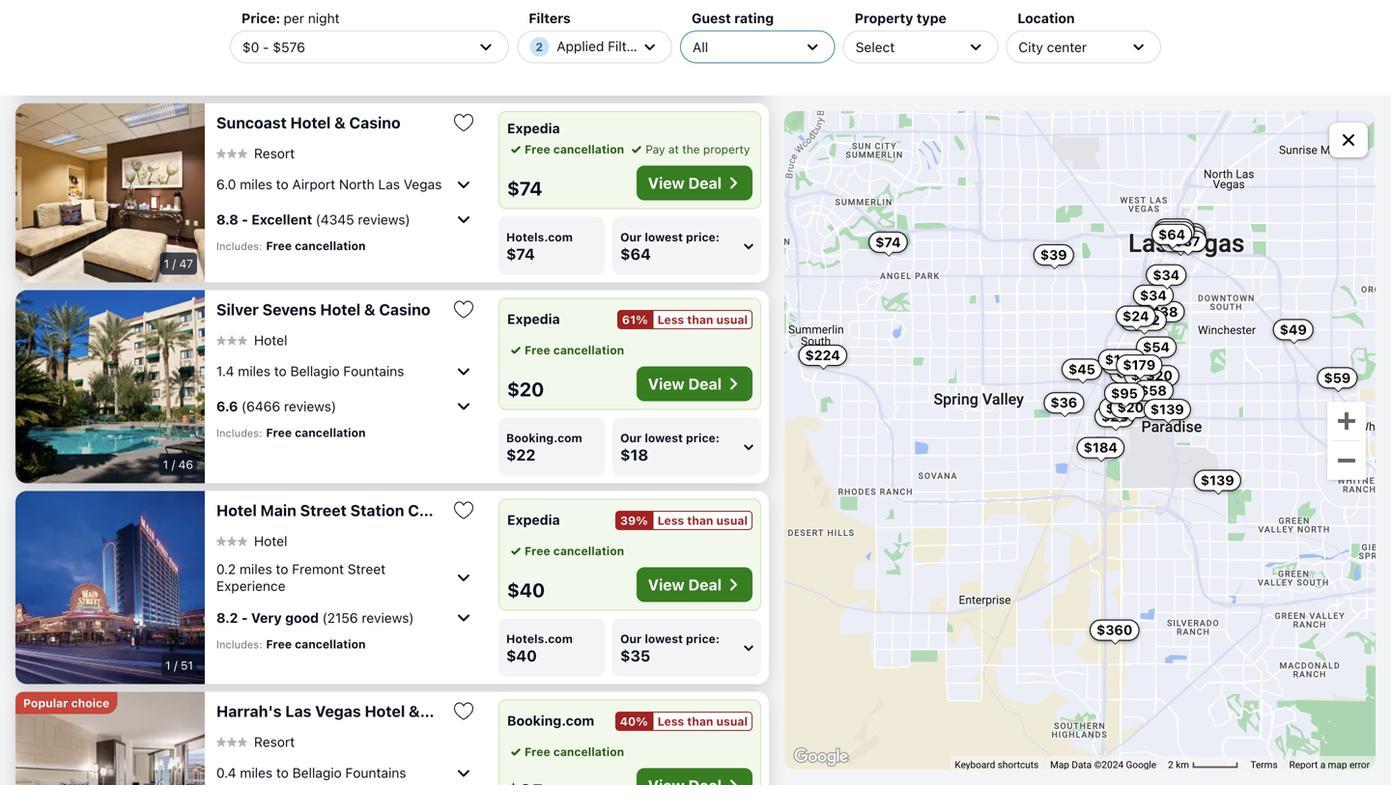 Task type: vqa. For each thing, say whether or not it's contained in the screenshot.
the topmost Inn
no



Task type: describe. For each thing, give the bounding box(es) containing it.
$0
[[243, 39, 259, 55]]

vegas inside harrah's las vegas hotel & casino button
[[315, 702, 361, 721]]

street inside 0.2 miles to fremont street experience
[[348, 561, 386, 577]]

expedia for $20
[[507, 311, 560, 327]]

our lowest price: $64
[[621, 230, 720, 263]]

$37 button
[[1168, 231, 1208, 252]]

las inside 'button'
[[378, 176, 400, 192]]

$35
[[621, 647, 651, 665]]

$20 for the bottom $20 button
[[1118, 400, 1145, 416]]

includes: free cancellation for $74
[[217, 239, 366, 253]]

/ for $20
[[172, 458, 175, 471]]

report a map error link
[[1290, 760, 1371, 771]]

(4345
[[316, 212, 354, 228]]

property type
[[855, 10, 947, 26]]

lowest for $20
[[645, 431, 683, 445]]

hotels.com $74
[[506, 230, 573, 263]]

0.2 miles to fremont street experience button
[[217, 557, 476, 599]]

view for $74
[[648, 174, 685, 192]]

all
[[693, 39, 709, 55]]

$74 inside 'hotels.com $74'
[[506, 245, 535, 263]]

1 for $40
[[165, 659, 171, 673]]

our for $40
[[621, 632, 642, 646]]

1 free cancellation from the top
[[525, 142, 625, 156]]

$184
[[1084, 440, 1118, 456]]

8.8 for 8.8 - excellent (14517 reviews)
[[217, 25, 238, 41]]

miles for $74
[[240, 176, 273, 192]]

lowest for $40
[[645, 632, 683, 646]]

39%
[[621, 514, 648, 528]]

choice
[[71, 697, 110, 710]]

less for $40
[[658, 514, 685, 528]]

$25 for $25 $192
[[1106, 400, 1133, 416]]

deal for $74
[[689, 174, 722, 192]]

$40 button
[[1155, 219, 1196, 240]]

1.4
[[217, 363, 234, 379]]

$39 button
[[1034, 245, 1075, 266]]

north
[[339, 176, 375, 192]]

$74 inside button
[[876, 234, 901, 250]]

than for $20
[[688, 313, 714, 326]]

cancellation left pay
[[554, 142, 625, 156]]

miles for $40
[[240, 561, 272, 577]]

data
[[1072, 760, 1092, 771]]

$179 button
[[1117, 355, 1163, 376]]

6.6 (6466 reviews)
[[217, 399, 336, 415]]

price: inside our lowest price: $47
[[686, 43, 720, 57]]

pay at the property button
[[628, 140, 750, 158]]

hotel down sevens
[[254, 333, 288, 348]]

$59 button
[[1318, 368, 1358, 389]]

1 horizontal spatial $45 button
[[1160, 231, 1201, 253]]

google image
[[790, 745, 854, 770]]

hotels.com $40
[[506, 632, 573, 665]]

price: per night
[[242, 10, 340, 26]]

hotels.com for $74
[[506, 230, 573, 244]]

$47
[[621, 58, 650, 76]]

0 vertical spatial street
[[300, 501, 347, 520]]

$53 button
[[1125, 365, 1165, 387]]

(14517
[[316, 25, 357, 41]]

tuscany suites & casino, (las vegas, usa) image
[[15, 0, 205, 95]]

1 horizontal spatial &
[[364, 300, 376, 319]]

applied filters
[[557, 38, 646, 54]]

less for $20
[[658, 313, 685, 326]]

to right 0.4 on the left of page
[[276, 766, 289, 781]]

8.8 - excellent (4345 reviews)
[[217, 212, 410, 228]]

8.2
[[217, 610, 238, 626]]

bellagio for hotel
[[290, 363, 340, 379]]

$18
[[621, 446, 649, 464]]

free cancellation for harrah's las vegas hotel & casino
[[525, 745, 625, 759]]

1 / 47
[[164, 257, 193, 270]]

booking.com for booking.com
[[507, 713, 595, 729]]

excellent for (4345 reviews)
[[252, 212, 312, 228]]

deal for $40
[[689, 576, 722, 594]]

47
[[179, 257, 193, 270]]

casino inside harrah's las vegas hotel & casino button
[[424, 702, 475, 721]]

$59
[[1325, 370, 1352, 386]]

2 horizontal spatial &
[[409, 702, 420, 721]]

- for 8.8 - excellent (4345 reviews)
[[242, 212, 248, 228]]

cancellation down 6.6 (6466 reviews)
[[295, 426, 366, 440]]

hotel right sevens
[[320, 300, 361, 319]]

silver sevens hotel & casino
[[217, 300, 431, 319]]

1 / 46
[[163, 458, 193, 471]]

(6466
[[241, 399, 280, 415]]

suncoast
[[217, 113, 287, 132]]

map region
[[785, 111, 1376, 770]]

2 resort button from the top
[[217, 734, 295, 751]]

0 vertical spatial $25 button
[[1102, 354, 1142, 375]]

resort for second resort button from the bottom of the page
[[254, 145, 295, 161]]

miles right 0.4 on the left of page
[[240, 766, 273, 781]]

to for $74
[[276, 176, 289, 192]]

$64 inside button
[[1159, 227, 1186, 242]]

our inside our lowest price: $47
[[621, 43, 642, 57]]

$145 button
[[1159, 224, 1206, 245]]

$289 button
[[1110, 363, 1160, 384]]

0.4 miles to bellagio fountains
[[217, 766, 406, 781]]

includes: for $40
[[217, 639, 262, 651]]

1 for $74
[[164, 257, 169, 270]]

shortcuts
[[998, 760, 1039, 771]]

hotel button for $40
[[217, 533, 288, 550]]

2 vertical spatial $34
[[1141, 287, 1168, 303]]

our for $20
[[621, 431, 642, 445]]

$179 $139
[[1124, 357, 1185, 418]]

usual for $40
[[717, 514, 748, 528]]

property
[[704, 142, 750, 156]]

1 vertical spatial $40
[[507, 579, 545, 601]]

$24 button
[[1117, 306, 1157, 327]]

cancellation down (4345
[[295, 239, 366, 253]]

$53 inside button
[[1132, 368, 1158, 384]]

$184 button
[[1077, 438, 1125, 459]]

our lowest price: $47
[[621, 43, 720, 76]]

view deal button for $20
[[637, 367, 753, 401]]

excellent for (14517 reviews)
[[252, 25, 312, 41]]

lowest inside our lowest price: $47
[[645, 43, 683, 57]]

6.0 miles to airport north las vegas button
[[217, 169, 476, 200]]

2 km button
[[1163, 757, 1245, 772]]

keyboard shortcuts button
[[955, 759, 1039, 772]]

popular choice button
[[15, 692, 117, 715]]

3 less from the top
[[658, 715, 685, 729]]

type
[[917, 10, 947, 26]]

city
[[1019, 39, 1044, 55]]

1 resort button from the top
[[217, 145, 295, 162]]

hotel button for $20
[[217, 332, 288, 349]]

hotel left main
[[217, 501, 257, 520]]

report a map error
[[1290, 760, 1371, 771]]

view deal for $40
[[648, 576, 722, 594]]

1 vertical spatial $20 button
[[1111, 397, 1151, 419]]

price: for $40
[[686, 632, 720, 646]]

(2156
[[322, 610, 358, 626]]

keyboard
[[955, 760, 996, 771]]

miles for $20
[[238, 363, 271, 379]]

$139 inside the $179 $139
[[1151, 402, 1185, 418]]

guest rating
[[692, 10, 774, 26]]

6.0 miles to airport north las vegas
[[217, 176, 442, 192]]

applied
[[557, 38, 604, 54]]

1 for $20
[[163, 458, 168, 471]]

$74 button
[[869, 232, 908, 253]]

reviews) down north
[[358, 212, 410, 228]]

deal for $20
[[689, 375, 722, 393]]

report
[[1290, 760, 1319, 771]]

to for $40
[[276, 561, 288, 577]]

view for $40
[[648, 576, 685, 594]]

night
[[308, 10, 340, 26]]

very
[[251, 610, 282, 626]]

reviews) down 1.4 miles to bellagio fountains
[[284, 399, 336, 415]]

$0 - $576
[[243, 39, 305, 55]]

8.2 - very good (2156 reviews)
[[217, 610, 414, 626]]

price: for $74
[[686, 230, 720, 244]]

reviews) right (14517
[[361, 25, 413, 41]]

1 hotels.com from the top
[[506, 43, 573, 57]]

- for 8.8 - excellent (14517 reviews)
[[242, 25, 248, 41]]

includes: free cancellation for $20
[[217, 426, 366, 440]]

©2024
[[1095, 760, 1124, 771]]

usual for $20
[[717, 313, 748, 326]]

- for $0 - $576
[[263, 39, 269, 55]]

$192 button
[[1121, 310, 1167, 331]]

harrah's las vegas hotel & casino, (las vegas, usa) image
[[15, 692, 205, 786]]

good
[[285, 610, 319, 626]]

0.2 miles to fremont street experience
[[217, 561, 386, 594]]

harrah's las vegas hotel & casino
[[217, 702, 475, 721]]

popular choice
[[23, 697, 110, 710]]

error
[[1350, 760, 1371, 771]]

$45 for $45
[[1167, 234, 1194, 250]]

1 includes: free cancellation from the top
[[217, 52, 366, 65]]

hotel up the 0.4 miles to bellagio fountains button
[[365, 702, 405, 721]]



Task type: locate. For each thing, give the bounding box(es) containing it.
bellagio for vegas
[[293, 766, 342, 781]]

fountains inside the 0.4 miles to bellagio fountains button
[[346, 766, 406, 781]]

our up the $18
[[621, 431, 642, 445]]

price: up the 40% less than usual
[[686, 632, 720, 646]]

price: inside our lowest price: $18
[[686, 431, 720, 445]]

cancellation down 61% at the top left
[[554, 343, 625, 357]]

1 horizontal spatial $20
[[1118, 400, 1145, 416]]

0 vertical spatial bellagio
[[290, 363, 340, 379]]

the
[[683, 142, 700, 156]]

free cancellation button down 39%
[[507, 543, 625, 560]]

2 view deal from the top
[[648, 375, 722, 393]]

includes: for $20
[[217, 427, 262, 440]]

1 vertical spatial street
[[348, 561, 386, 577]]

2 vertical spatial deal
[[689, 576, 722, 594]]

includes: free cancellation down 8.8 - excellent (4345 reviews)
[[217, 239, 366, 253]]

$53 inside hotels.com $53
[[506, 58, 537, 76]]

lowest inside our lowest price: $64
[[645, 230, 683, 244]]

0 vertical spatial resort button
[[217, 145, 295, 162]]

map data ©2024 google
[[1051, 760, 1157, 771]]

filters up the $47
[[608, 38, 646, 54]]

0 vertical spatial booking.com
[[506, 431, 583, 445]]

1 vertical spatial $25
[[1106, 400, 1133, 416]]

$53
[[506, 58, 537, 76], [1132, 368, 1158, 384]]

price:
[[686, 43, 720, 57], [686, 230, 720, 244], [686, 431, 720, 445], [686, 632, 720, 646]]

$45 button
[[1160, 231, 1201, 253], [1062, 359, 1103, 380]]

1 resort from the top
[[254, 145, 295, 161]]

bellagio up 6.6 (6466 reviews)
[[290, 363, 340, 379]]

usual down 'our lowest price: $35'
[[717, 715, 748, 729]]

fountains down silver sevens hotel & casino button
[[344, 363, 404, 379]]

1 vertical spatial hotels.com
[[506, 230, 573, 244]]

2 vertical spatial less
[[658, 715, 685, 729]]

miles right 1.4
[[238, 363, 271, 379]]

1 vertical spatial $34
[[1153, 267, 1180, 283]]

0 horizontal spatial $139
[[1151, 402, 1185, 418]]

view for $20
[[648, 375, 685, 393]]

1 vertical spatial $25 button
[[1100, 398, 1140, 419]]

to inside 'button'
[[276, 176, 289, 192]]

vegas inside 6.0 miles to airport north las vegas 'button'
[[404, 176, 442, 192]]

2 vertical spatial than
[[688, 715, 714, 729]]

view up 'our lowest price: $35'
[[648, 576, 685, 594]]

1 our from the top
[[621, 43, 642, 57]]

0 vertical spatial $20 button
[[1140, 366, 1180, 387]]

than right 39%
[[688, 514, 714, 528]]

51
[[181, 659, 193, 673]]

$138
[[1145, 304, 1179, 320]]

lowest up the $47
[[645, 43, 683, 57]]

1 horizontal spatial $64
[[1159, 227, 1186, 242]]

less right 40%
[[658, 715, 685, 729]]

property
[[855, 10, 914, 26]]

0 vertical spatial view deal button
[[637, 166, 753, 200]]

deal
[[689, 174, 722, 192], [689, 375, 722, 393], [689, 576, 722, 594]]

rating
[[735, 10, 774, 26]]

expedia down 'hotels.com $74'
[[507, 311, 560, 327]]

1 horizontal spatial $45
[[1167, 234, 1194, 250]]

casino inside hotel main street station casino brewery button
[[408, 501, 459, 520]]

lowest for $74
[[645, 230, 683, 244]]

hotel button down the silver
[[217, 332, 288, 349]]

includes: free cancellation for $40
[[217, 638, 366, 651]]

usual down our lowest price: $64
[[717, 313, 748, 326]]

our inside our lowest price: $64
[[621, 230, 642, 244]]

46
[[178, 458, 193, 471]]

main
[[261, 501, 297, 520]]

1 vertical spatial less
[[658, 514, 685, 528]]

0 horizontal spatial $45 button
[[1062, 359, 1103, 380]]

4 lowest from the top
[[645, 632, 683, 646]]

1 vertical spatial $139 button
[[1195, 470, 1242, 492]]

silver sevens hotel & casino, (las vegas, usa) image
[[15, 290, 205, 484]]

miles inside 0.2 miles to fremont street experience
[[240, 561, 272, 577]]

1 vertical spatial booking.com
[[507, 713, 595, 729]]

to left airport at the top of page
[[276, 176, 289, 192]]

0 vertical spatial las
[[378, 176, 400, 192]]

our inside our lowest price: $18
[[621, 431, 642, 445]]

3 hotels.com from the top
[[506, 632, 573, 646]]

expedia for $40
[[507, 512, 560, 528]]

excellent
[[252, 25, 312, 41], [252, 212, 312, 228]]

40% less than usual
[[620, 715, 748, 729]]

& up the 0.4 miles to bellagio fountains button
[[409, 702, 420, 721]]

booking.com for booking.com $22
[[506, 431, 583, 445]]

fountains for hotel
[[346, 766, 406, 781]]

4 free cancellation from the top
[[525, 745, 625, 759]]

includes: down 8.2
[[217, 639, 262, 651]]

1 horizontal spatial $53
[[1132, 368, 1158, 384]]

1.4 miles to bellagio fountains
[[217, 363, 404, 379]]

select
[[856, 39, 895, 55]]

price: inside 'our lowest price: $35'
[[686, 632, 720, 646]]

- for 8.2 - very good (2156 reviews)
[[242, 610, 248, 626]]

1 horizontal spatial $139 button
[[1195, 470, 1242, 492]]

price: down the guest
[[686, 43, 720, 57]]

1 vertical spatial hotel button
[[217, 533, 288, 550]]

4 our from the top
[[621, 632, 642, 646]]

$34 button
[[1166, 226, 1207, 248], [1147, 265, 1187, 286], [1134, 285, 1174, 306]]

8.8 - excellent (14517 reviews)
[[217, 25, 413, 41]]

1 deal from the top
[[689, 174, 722, 192]]

to up 6.6 (6466 reviews)
[[274, 363, 287, 379]]

0 vertical spatial $40
[[1162, 221, 1189, 237]]

$20 for topmost $20 button
[[1147, 368, 1173, 384]]

less right 39%
[[658, 514, 685, 528]]

view deal down "61% less than usual" at top
[[648, 375, 722, 393]]

resort down suncoast on the left of page
[[254, 145, 295, 161]]

1 vertical spatial $45 button
[[1062, 359, 1103, 380]]

3 deal from the top
[[689, 576, 722, 594]]

miles
[[240, 176, 273, 192], [238, 363, 271, 379], [240, 561, 272, 577], [240, 766, 273, 781]]

1 vertical spatial excellent
[[252, 212, 312, 228]]

$40
[[1162, 221, 1189, 237], [507, 579, 545, 601], [506, 647, 537, 665]]

$100
[[1106, 352, 1140, 368]]

resort button down harrah's
[[217, 734, 295, 751]]

0 vertical spatial hotels.com
[[506, 43, 573, 57]]

2 includes: from the top
[[217, 240, 262, 253]]

2 8.8 from the top
[[217, 212, 238, 228]]

2 for 2 km
[[1169, 760, 1174, 771]]

1 vertical spatial $64
[[621, 245, 651, 263]]

filters up applied
[[529, 10, 571, 26]]

deal down "61% less than usual" at top
[[689, 375, 722, 393]]

0 vertical spatial $139 button
[[1144, 399, 1192, 421]]

1 horizontal spatial filters
[[608, 38, 646, 54]]

suncoast hotel & casino
[[217, 113, 401, 132]]

2 for 2
[[536, 40, 543, 54]]

view up our lowest price: $18
[[648, 375, 685, 393]]

resort down harrah's
[[254, 735, 295, 751]]

price: inside our lowest price: $64
[[686, 230, 720, 244]]

8.8 left the $0
[[217, 25, 238, 41]]

cancellation down 40%
[[554, 745, 625, 759]]

deal down pay at the property
[[689, 174, 722, 192]]

suncoast hotel & casino, (las vegas, usa) image
[[15, 103, 205, 282]]

includes: free cancellation down the good in the bottom left of the page
[[217, 638, 366, 651]]

$25
[[1109, 356, 1135, 372], [1106, 400, 1133, 416]]

price: for $20
[[686, 431, 720, 445]]

2 left km
[[1169, 760, 1174, 771]]

view deal down '39% less than usual'
[[648, 576, 722, 594]]

2 free cancellation button from the top
[[507, 341, 625, 359]]

2 than from the top
[[688, 514, 714, 528]]

0 vertical spatial $45 button
[[1160, 231, 1201, 253]]

than right 40%
[[688, 715, 714, 729]]

vegas
[[404, 176, 442, 192], [315, 702, 361, 721]]

price: up '39% less than usual'
[[686, 431, 720, 445]]

to inside 0.2 miles to fremont street experience
[[276, 561, 288, 577]]

price: up "61% less than usual" at top
[[686, 230, 720, 244]]

0 vertical spatial $25
[[1109, 356, 1135, 372]]

4 includes: free cancellation from the top
[[217, 638, 366, 651]]

0 vertical spatial filters
[[529, 10, 571, 26]]

harrah's
[[217, 702, 282, 721]]

$34
[[1173, 229, 1200, 245], [1153, 267, 1180, 283], [1141, 287, 1168, 303]]

1 left 51
[[165, 659, 171, 673]]

free cancellation for hotel main street station casino brewery
[[525, 544, 625, 558]]

vegas up the 0.4 miles to bellagio fountains button
[[315, 702, 361, 721]]

0 horizontal spatial las
[[285, 702, 312, 721]]

hotel inside 'button'
[[291, 113, 331, 132]]

0 vertical spatial view deal
[[648, 174, 722, 192]]

lowest
[[645, 43, 683, 57], [645, 230, 683, 244], [645, 431, 683, 445], [645, 632, 683, 646]]

$95 button
[[1105, 383, 1145, 404]]

2 expedia from the top
[[507, 311, 560, 327]]

$25 inside button
[[1109, 356, 1135, 372]]

view deal button down pay at the property
[[637, 166, 753, 200]]

1 / 51
[[165, 659, 193, 673]]

0 vertical spatial resort
[[254, 145, 295, 161]]

0 horizontal spatial $64
[[621, 245, 651, 263]]

0 vertical spatial less
[[658, 313, 685, 326]]

1 expedia from the top
[[507, 120, 560, 136]]

3 usual from the top
[[717, 715, 748, 729]]

cancellation down (14517
[[295, 52, 366, 65]]

1 vertical spatial $139
[[1201, 473, 1235, 489]]

3 free cancellation from the top
[[525, 544, 625, 558]]

2 vertical spatial hotels.com
[[506, 632, 573, 646]]

1 horizontal spatial las
[[378, 176, 400, 192]]

3 free cancellation button from the top
[[507, 543, 625, 560]]

view deal button down "61% less than usual" at top
[[637, 367, 753, 401]]

free cancellation button down 61% at the top left
[[507, 341, 625, 359]]

2 view deal button from the top
[[637, 367, 753, 401]]

2 resort from the top
[[254, 735, 295, 751]]

fountains for &
[[344, 363, 404, 379]]

2 less from the top
[[658, 514, 685, 528]]

0 vertical spatial excellent
[[252, 25, 312, 41]]

lowest up "61% less than usual" at top
[[645, 230, 683, 244]]

view deal for $20
[[648, 375, 722, 393]]

our lowest price: $18
[[621, 431, 720, 464]]

0 vertical spatial hotel button
[[217, 332, 288, 349]]

0 vertical spatial $34
[[1173, 229, 1200, 245]]

$192
[[1127, 312, 1161, 328]]

hotels.com for $40
[[506, 632, 573, 646]]

casino inside the "suncoast hotel & casino" 'button'
[[349, 113, 401, 132]]

$25 inside $25 $192
[[1106, 400, 1133, 416]]

$37
[[1175, 233, 1201, 249]]

2 hotel button from the top
[[217, 533, 288, 550]]

0 vertical spatial expedia
[[507, 120, 560, 136]]

1 price: from the top
[[686, 43, 720, 57]]

1 left the "46"
[[163, 458, 168, 471]]

2 vertical spatial /
[[174, 659, 178, 673]]

terms link
[[1251, 760, 1278, 771]]

our up the $47
[[621, 43, 642, 57]]

61%
[[622, 313, 648, 326]]

suncoast hotel & casino button
[[217, 113, 437, 132]]

0 vertical spatial fountains
[[344, 363, 404, 379]]

3 view from the top
[[648, 576, 685, 594]]

view deal button for $74
[[637, 166, 753, 200]]

less right 61% at the top left
[[658, 313, 685, 326]]

1 vertical spatial bellagio
[[293, 766, 342, 781]]

hotel button
[[217, 332, 288, 349], [217, 533, 288, 550]]

view deal down pay at the property button
[[648, 174, 722, 192]]

2 free cancellation from the top
[[525, 343, 625, 357]]

free cancellation button for silver sevens hotel & casino
[[507, 341, 625, 359]]

1 vertical spatial vegas
[[315, 702, 361, 721]]

view down at
[[648, 174, 685, 192]]

experience
[[217, 578, 286, 594]]

8.8 for 8.8 - excellent (4345 reviews)
[[217, 212, 238, 228]]

3 our from the top
[[621, 431, 642, 445]]

0 vertical spatial vegas
[[404, 176, 442, 192]]

$64 inside our lowest price: $64
[[621, 245, 651, 263]]

resort button down suncoast on the left of page
[[217, 145, 295, 162]]

2 includes: free cancellation from the top
[[217, 239, 366, 253]]

0 vertical spatial $139
[[1151, 402, 1185, 418]]

2 lowest from the top
[[645, 230, 683, 244]]

miles up experience
[[240, 561, 272, 577]]

2 hotels.com from the top
[[506, 230, 573, 244]]

free cancellation button for hotel main street station casino brewery
[[507, 543, 625, 560]]

las right harrah's
[[285, 702, 312, 721]]

$20 button
[[1140, 366, 1180, 387], [1111, 397, 1151, 419]]

0 vertical spatial /
[[172, 257, 176, 270]]

61% less than usual
[[622, 313, 748, 326]]

pay at the property
[[646, 142, 750, 156]]

includes: down the 6.6
[[217, 427, 262, 440]]

booking.com down hotels.com $40
[[507, 713, 595, 729]]

$54 button
[[1137, 337, 1177, 358]]

2 vertical spatial $40
[[506, 647, 537, 665]]

free
[[266, 52, 292, 65], [525, 142, 551, 156], [266, 239, 292, 253], [525, 343, 551, 357], [266, 426, 292, 440], [525, 544, 551, 558], [266, 638, 292, 651], [525, 745, 551, 759]]

$40 inside hotels.com $40
[[506, 647, 537, 665]]

hotels.com $53
[[506, 43, 573, 76]]

includes: down price:
[[217, 53, 262, 65]]

includes: for $74
[[217, 240, 262, 253]]

2 our from the top
[[621, 230, 642, 244]]

1 horizontal spatial vegas
[[404, 176, 442, 192]]

$25 $192
[[1106, 312, 1161, 416]]

las right north
[[378, 176, 400, 192]]

fountains inside 1.4 miles to bellagio fountains button
[[344, 363, 404, 379]]

/ for $74
[[172, 257, 176, 270]]

includes: free cancellation down the 8.8 - excellent (14517 reviews)
[[217, 52, 366, 65]]

resort for second resort button
[[254, 735, 295, 751]]

1 vertical spatial /
[[172, 458, 175, 471]]

3 view deal button from the top
[[637, 568, 753, 602]]

1 excellent from the top
[[252, 25, 312, 41]]

1 vertical spatial resort
[[254, 735, 295, 751]]

our up $35
[[621, 632, 642, 646]]

to up experience
[[276, 561, 288, 577]]

1 vertical spatial deal
[[689, 375, 722, 393]]

0 vertical spatial than
[[688, 313, 714, 326]]

free cancellation button down 40%
[[507, 744, 625, 761]]

bellagio down harrah's las vegas hotel & casino
[[293, 766, 342, 781]]

street right the fremont
[[348, 561, 386, 577]]

1 than from the top
[[688, 313, 714, 326]]

0 vertical spatial 2
[[536, 40, 543, 54]]

to for $20
[[274, 363, 287, 379]]

$20
[[1147, 368, 1173, 384], [507, 378, 544, 400], [1118, 400, 1145, 416]]

1 vertical spatial &
[[364, 300, 376, 319]]

cancellation down 39%
[[554, 544, 625, 558]]

2 vertical spatial view
[[648, 576, 685, 594]]

0 horizontal spatial 2
[[536, 40, 543, 54]]

terms
[[1251, 760, 1278, 771]]

2 deal from the top
[[689, 375, 722, 393]]

$36 button
[[1044, 393, 1085, 414]]

deal down '39% less than usual'
[[689, 576, 722, 594]]

3 than from the top
[[688, 715, 714, 729]]

city center
[[1019, 39, 1088, 55]]

/ left 51
[[174, 659, 178, 673]]

free cancellation down 61% at the top left
[[525, 343, 625, 357]]

0 horizontal spatial $139 button
[[1144, 399, 1192, 421]]

1 includes: from the top
[[217, 53, 262, 65]]

expedia down hotels.com $53
[[507, 120, 560, 136]]

$74
[[507, 177, 543, 199], [876, 234, 901, 250], [506, 245, 535, 263]]

/ left "47"
[[172, 257, 176, 270]]

1 vertical spatial las
[[285, 702, 312, 721]]

2 vertical spatial &
[[409, 702, 420, 721]]

airport
[[292, 176, 336, 192]]

40%
[[620, 715, 648, 729]]

silver sevens hotel & casino button
[[217, 300, 437, 319]]

street right main
[[300, 501, 347, 520]]

free cancellation for silver sevens hotel & casino
[[525, 343, 625, 357]]

& inside 'button'
[[335, 113, 346, 132]]

our inside 'our lowest price: $35'
[[621, 632, 642, 646]]

$179
[[1124, 357, 1156, 373]]

1 vertical spatial view deal
[[648, 375, 722, 393]]

cancellation down the (2156
[[295, 638, 366, 651]]

than right 61% at the top left
[[688, 313, 714, 326]]

booking.com $22
[[506, 431, 583, 464]]

0 horizontal spatial street
[[300, 501, 347, 520]]

lowest inside 'our lowest price: $35'
[[645, 632, 683, 646]]

1 8.8 from the top
[[217, 25, 238, 41]]

0 vertical spatial deal
[[689, 174, 722, 192]]

hotel
[[291, 113, 331, 132], [320, 300, 361, 319], [254, 333, 288, 348], [217, 501, 257, 520], [254, 534, 288, 550], [365, 702, 405, 721]]

our up 61% at the top left
[[621, 230, 642, 244]]

2 vertical spatial usual
[[717, 715, 748, 729]]

2 price: from the top
[[686, 230, 720, 244]]

1 hotel button from the top
[[217, 332, 288, 349]]

2 vertical spatial 1
[[165, 659, 171, 673]]

0.4 miles to bellagio fountains button
[[217, 758, 476, 786]]

4 includes: from the top
[[217, 639, 262, 651]]

$58 button
[[1134, 380, 1174, 402]]

& up 1.4 miles to bellagio fountains button
[[364, 300, 376, 319]]

3 includes: free cancellation from the top
[[217, 426, 366, 440]]

at
[[669, 142, 679, 156]]

fountains down harrah's las vegas hotel & casino
[[346, 766, 406, 781]]

free cancellation button left pay
[[507, 140, 625, 158]]

1 vertical spatial fountains
[[346, 766, 406, 781]]

cancellation
[[295, 52, 366, 65], [554, 142, 625, 156], [295, 239, 366, 253], [554, 343, 625, 357], [295, 426, 366, 440], [554, 544, 625, 558], [295, 638, 366, 651], [554, 745, 625, 759]]

3 view deal from the top
[[648, 576, 722, 594]]

our lowest price: $35
[[621, 632, 720, 665]]

usual
[[717, 313, 748, 326], [717, 514, 748, 528], [717, 715, 748, 729]]

0 vertical spatial &
[[335, 113, 346, 132]]

1 lowest from the top
[[645, 43, 683, 57]]

$28 button
[[1095, 406, 1135, 428]]

0 horizontal spatial $20
[[507, 378, 544, 400]]

$25 for $25
[[1109, 356, 1135, 372]]

-
[[242, 25, 248, 41], [263, 39, 269, 55], [242, 212, 248, 228], [242, 610, 248, 626]]

1 view from the top
[[648, 174, 685, 192]]

than for $40
[[688, 514, 714, 528]]

our for $74
[[621, 230, 642, 244]]

/ left the "46"
[[172, 458, 175, 471]]

free cancellation button for harrah's las vegas hotel & casino
[[507, 744, 625, 761]]

$224
[[806, 347, 841, 363]]

1 left "47"
[[164, 257, 169, 270]]

$36
[[1051, 395, 1078, 411]]

$45 inside $45 $59
[[1069, 361, 1096, 377]]

4 price: from the top
[[686, 632, 720, 646]]

2 inside button
[[1169, 760, 1174, 771]]

$145
[[1166, 226, 1200, 242]]

2 left applied
[[536, 40, 543, 54]]

street
[[300, 501, 347, 520], [348, 561, 386, 577]]

free cancellation left pay
[[525, 142, 625, 156]]

& up 6.0 miles to airport north las vegas 'button'
[[335, 113, 346, 132]]

1 vertical spatial resort button
[[217, 734, 295, 751]]

1 vertical spatial 8.8
[[217, 212, 238, 228]]

2 vertical spatial view deal
[[648, 576, 722, 594]]

guest
[[692, 10, 731, 26]]

hotel down main
[[254, 534, 288, 550]]

2 usual from the top
[[717, 514, 748, 528]]

4 free cancellation button from the top
[[507, 744, 625, 761]]

lowest up $35
[[645, 632, 683, 646]]

includes: free cancellation
[[217, 52, 366, 65], [217, 239, 366, 253], [217, 426, 366, 440], [217, 638, 366, 651]]

$45 for $45 $59
[[1069, 361, 1096, 377]]

hotel right suncoast on the left of page
[[291, 113, 331, 132]]

las inside button
[[285, 702, 312, 721]]

lowest up the $18
[[645, 431, 683, 445]]

2 view from the top
[[648, 375, 685, 393]]

2 vertical spatial expedia
[[507, 512, 560, 528]]

0 vertical spatial view
[[648, 174, 685, 192]]

casino inside silver sevens hotel & casino button
[[379, 300, 431, 319]]

2 km
[[1169, 760, 1192, 771]]

$95
[[1112, 385, 1139, 401]]

vegas right north
[[404, 176, 442, 192]]

reviews) right the (2156
[[362, 610, 414, 626]]

&
[[335, 113, 346, 132], [364, 300, 376, 319], [409, 702, 420, 721]]

1.4 miles to bellagio fountains button
[[217, 356, 476, 387]]

1 vertical spatial $53
[[1132, 368, 1158, 384]]

1 free cancellation button from the top
[[507, 140, 625, 158]]

0 horizontal spatial $53
[[506, 58, 537, 76]]

includes: free cancellation down 6.6 (6466 reviews)
[[217, 426, 366, 440]]

view deal button down '39% less than usual'
[[637, 568, 753, 602]]

3 price: from the top
[[686, 431, 720, 445]]

0 horizontal spatial filters
[[529, 10, 571, 26]]

station
[[351, 501, 404, 520]]

miles inside 'button'
[[240, 176, 273, 192]]

1 usual from the top
[[717, 313, 748, 326]]

view deal for $74
[[648, 174, 722, 192]]

1 view deal button from the top
[[637, 166, 753, 200]]

1 view deal from the top
[[648, 174, 722, 192]]

free cancellation down 40%
[[525, 745, 625, 759]]

3 lowest from the top
[[645, 431, 683, 445]]

8.8
[[217, 25, 238, 41], [217, 212, 238, 228]]

view deal button for $40
[[637, 568, 753, 602]]

$22
[[506, 446, 536, 464]]

1 vertical spatial 1
[[163, 458, 168, 471]]

1 vertical spatial filters
[[608, 38, 646, 54]]

2 excellent from the top
[[252, 212, 312, 228]]

1 horizontal spatial street
[[348, 561, 386, 577]]

hotel button up 0.2
[[217, 533, 288, 550]]

0 horizontal spatial vegas
[[315, 702, 361, 721]]

/ for $40
[[174, 659, 178, 673]]

39% less than usual
[[621, 514, 748, 528]]

0 vertical spatial 1
[[164, 257, 169, 270]]

0 horizontal spatial &
[[335, 113, 346, 132]]

$39
[[1041, 247, 1068, 263]]

3 includes: from the top
[[217, 427, 262, 440]]

0 vertical spatial usual
[[717, 313, 748, 326]]

0 vertical spatial $53
[[506, 58, 537, 76]]

0 vertical spatial $45
[[1167, 234, 1194, 250]]

2 vertical spatial view deal button
[[637, 568, 753, 602]]

hotel main street station casino brewery, (las vegas, usa) image
[[15, 491, 205, 685]]

1 less from the top
[[658, 313, 685, 326]]

$289
[[1117, 365, 1153, 381]]

lowest inside our lowest price: $18
[[645, 431, 683, 445]]

per
[[284, 10, 305, 26]]

3 expedia from the top
[[507, 512, 560, 528]]

1 vertical spatial expedia
[[507, 311, 560, 327]]

$40 inside "button"
[[1162, 221, 1189, 237]]



